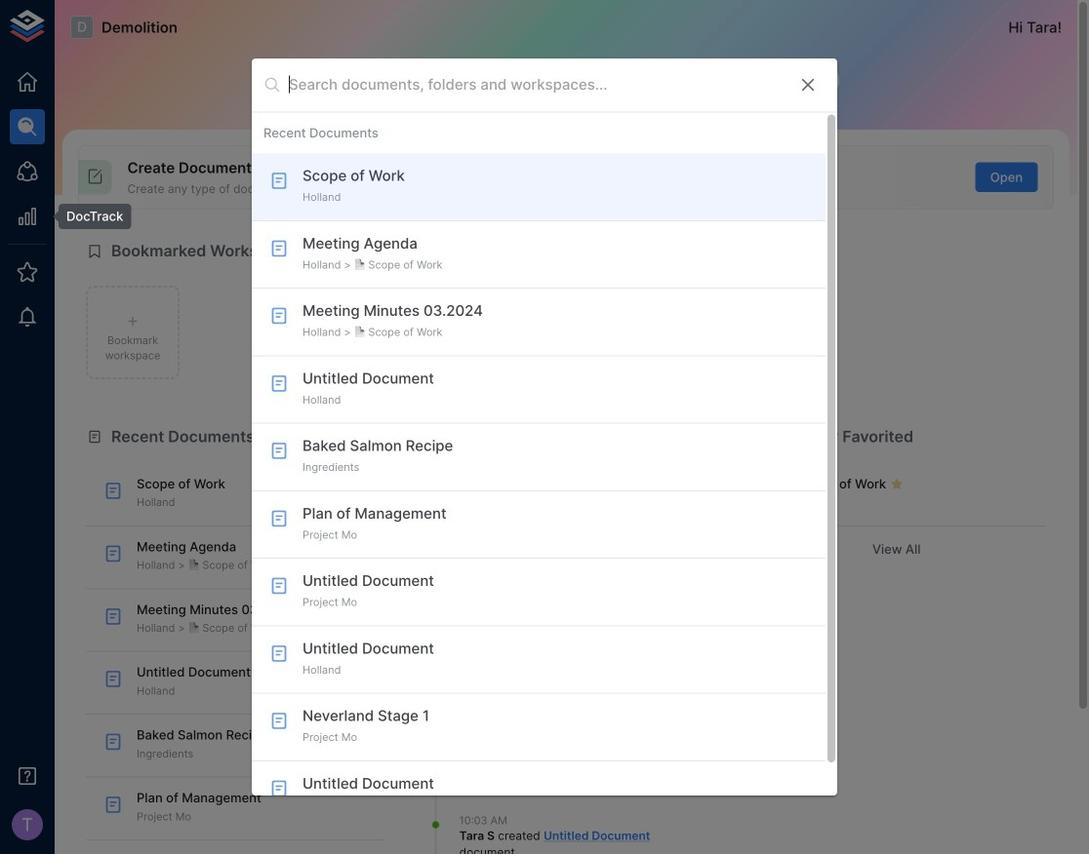 Task type: vqa. For each thing, say whether or not it's contained in the screenshot.
Signature: to the top
no



Task type: locate. For each thing, give the bounding box(es) containing it.
Search documents, folders and workspaces... text field
[[289, 70, 783, 100]]

tooltip
[[45, 204, 131, 230]]

dialog
[[252, 58, 837, 829]]



